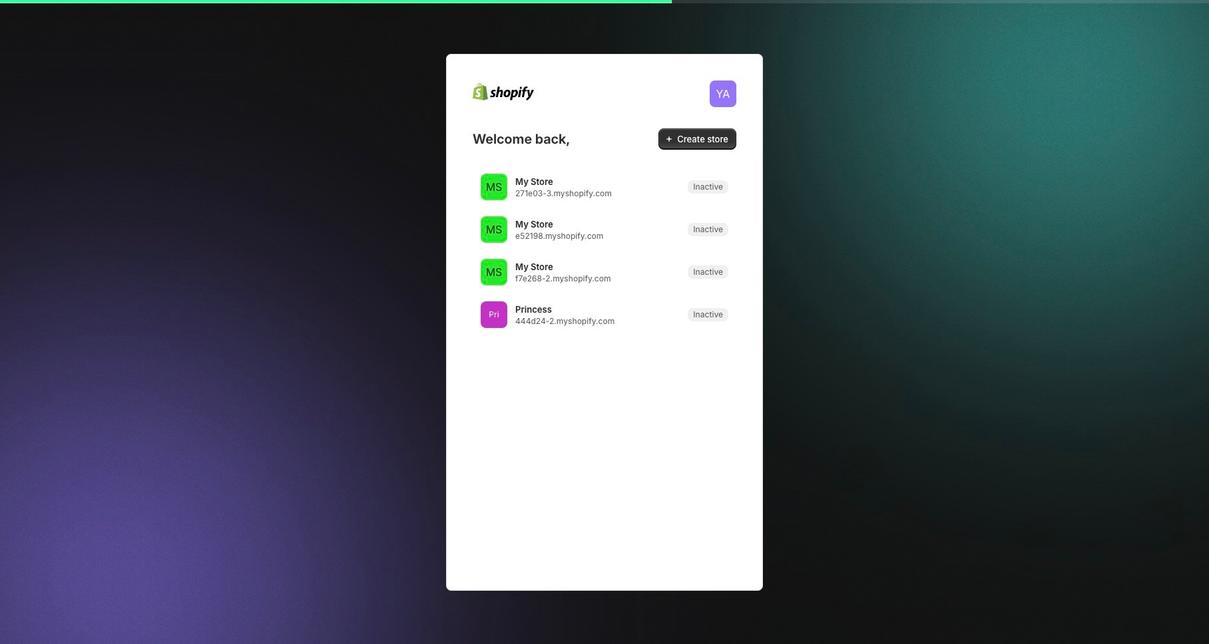 Task type: vqa. For each thing, say whether or not it's contained in the screenshot.
second My Store image from the top
yes



Task type: locate. For each thing, give the bounding box(es) containing it.
0 vertical spatial my store image
[[481, 216, 507, 243]]

my store image up princess image
[[481, 259, 507, 285]]

1 vertical spatial my store image
[[481, 259, 507, 285]]

my store image down my store image
[[481, 216, 507, 243]]

kendallparks02@gmail.com image
[[710, 80, 736, 107]]

2 my store image from the top
[[481, 259, 507, 285]]

my store image
[[481, 216, 507, 243], [481, 259, 507, 285]]

shopify image
[[473, 83, 534, 101]]



Task type: describe. For each thing, give the bounding box(es) containing it.
princess image
[[481, 301, 507, 328]]

my store image
[[481, 173, 507, 200]]

page loading bar progress bar
[[0, 0, 1209, 3]]

1 my store image from the top
[[481, 216, 507, 243]]



